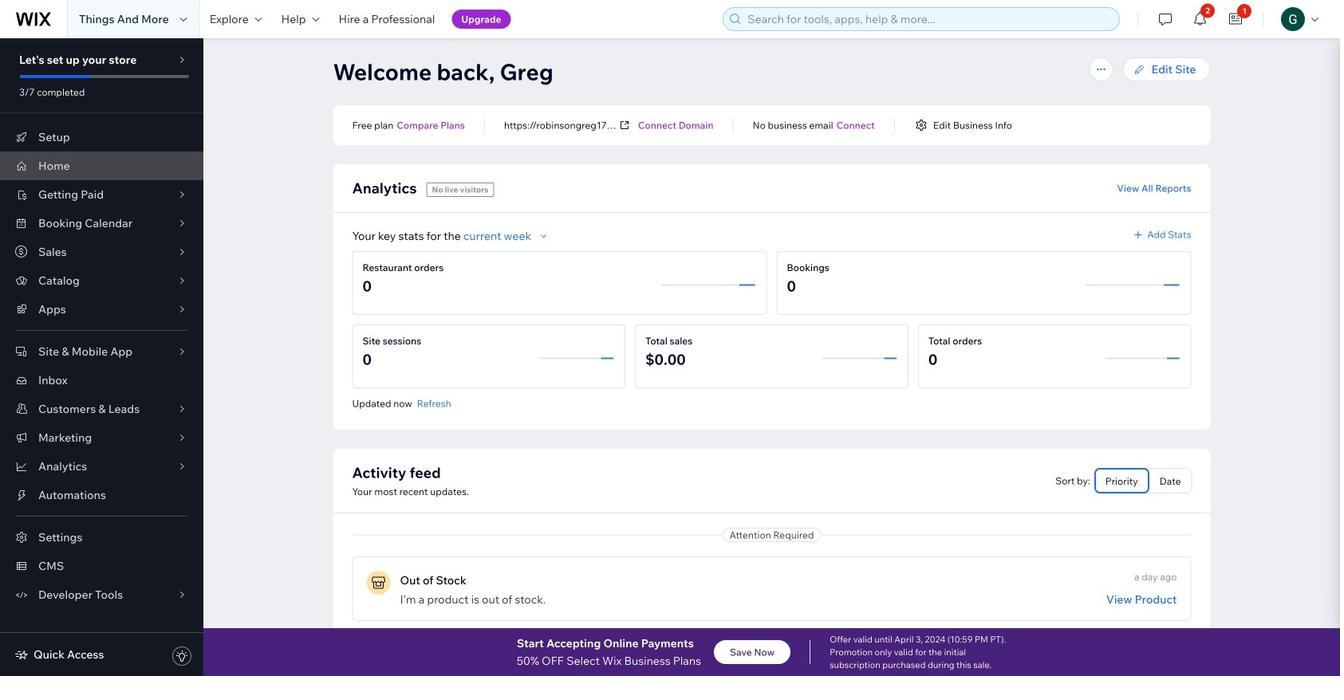 Task type: describe. For each thing, give the bounding box(es) containing it.
sidebar element
[[0, 38, 203, 677]]



Task type: vqa. For each thing, say whether or not it's contained in the screenshot.
links
no



Task type: locate. For each thing, give the bounding box(es) containing it.
Search for tools, apps, help & more... field
[[743, 8, 1115, 30]]



